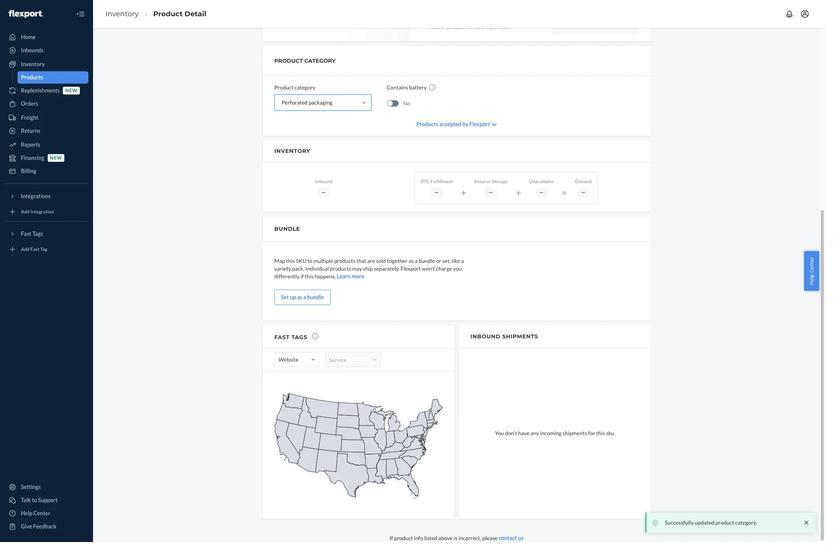 Task type: locate. For each thing, give the bounding box(es) containing it.
0 vertical spatial tags
[[32, 231, 43, 237]]

as inside the map this sku to multiple products that are sold together as a bundle or set, like a variety pack. individual products may ship separately. flexport won't charge you differently if this happens.
[[409, 258, 414, 264]]

fast tags
[[21, 231, 43, 237], [274, 334, 308, 341]]

ship down the bubble
[[485, 24, 494, 30]]

1 horizontal spatial in
[[494, 24, 498, 30]]

inbound shipments
[[471, 333, 538, 340]]

contact us button
[[499, 535, 524, 543]]

likely to ship in a polybag or bubble mailer if possible. heavier products will likely ship in a box.
[[430, 18, 537, 30]]

or up likely
[[482, 18, 486, 23]]

0 vertical spatial inbound
[[315, 179, 333, 185]]

fast up add fast tag
[[21, 231, 31, 237]]

2 ― from the left
[[434, 190, 439, 196]]

1 horizontal spatial this
[[305, 273, 314, 280]]

products left will
[[447, 24, 465, 30]]

0 vertical spatial center
[[808, 257, 815, 273]]

product right if
[[394, 535, 413, 542]]

0 horizontal spatial products
[[21, 74, 43, 81]]

shipments
[[563, 430, 587, 437]]

tags up add fast tag
[[32, 231, 43, 237]]

2 horizontal spatial to
[[442, 18, 447, 23]]

orders link
[[5, 98, 88, 110]]

sold
[[376, 258, 386, 264]]

1 vertical spatial inbound
[[471, 333, 501, 340]]

products up the may
[[334, 258, 355, 264]]

to right sku
[[308, 258, 313, 264]]

center
[[808, 257, 815, 273], [34, 511, 50, 517]]

charge
[[436, 265, 452, 272]]

products up replenishments
[[21, 74, 43, 81]]

products inside likely to ship in a polybag or bubble mailer if possible. heavier products will likely ship in a box.
[[447, 24, 465, 30]]

to right talk
[[32, 498, 37, 504]]

give feedback
[[21, 524, 56, 531]]

0 vertical spatial to
[[442, 18, 447, 23]]

if down pack.
[[301, 273, 304, 280]]

1 horizontal spatial help
[[808, 275, 815, 286]]

1 vertical spatial to
[[308, 258, 313, 264]]

0 vertical spatial as
[[409, 258, 414, 264]]

0 horizontal spatial +
[[461, 187, 467, 198]]

products
[[447, 24, 465, 30], [334, 258, 355, 264], [330, 265, 351, 272]]

2 horizontal spatial inventory
[[274, 148, 310, 155]]

returns
[[21, 128, 40, 134]]

contact
[[499, 535, 517, 542]]

0 horizontal spatial help
[[21, 511, 32, 517]]

shipments
[[502, 333, 538, 340]]

product
[[716, 520, 734, 527], [394, 535, 413, 542]]

1 horizontal spatial or
[[482, 18, 486, 23]]

as
[[409, 258, 414, 264], [297, 294, 302, 301]]

1 horizontal spatial new
[[65, 88, 78, 94]]

a right together
[[415, 258, 418, 264]]

to right likely
[[442, 18, 447, 23]]

help center button
[[805, 252, 819, 291]]

category.
[[736, 520, 757, 527]]

product inside breadcrumbs navigation
[[153, 10, 183, 18]]

you
[[495, 430, 504, 437]]

if inside likely to ship in a polybag or bubble mailer if possible. heavier products will likely ship in a box.
[[516, 18, 519, 23]]

1 horizontal spatial inbound
[[471, 333, 501, 340]]

any
[[531, 430, 539, 437]]

0 vertical spatial products
[[447, 24, 465, 30]]

1 horizontal spatial products
[[416, 121, 438, 128]]

add left "tag"
[[21, 247, 30, 253]]

1 vertical spatial new
[[50, 155, 62, 161]]

tags up website
[[292, 334, 308, 341]]

1 horizontal spatial help center
[[808, 257, 815, 286]]

settings link
[[5, 482, 88, 494]]

will
[[466, 24, 473, 30]]

2 vertical spatial to
[[32, 498, 37, 504]]

home link
[[5, 31, 88, 43]]

don't
[[505, 430, 517, 437]]

2 vertical spatial ship
[[363, 265, 373, 272]]

new down reports link
[[50, 155, 62, 161]]

product
[[274, 57, 303, 64]]

polybag
[[465, 18, 481, 23]]

listed
[[424, 535, 437, 542]]

dtc
[[421, 179, 430, 185]]

0 vertical spatial product
[[716, 520, 734, 527]]

0 vertical spatial inventory link
[[105, 10, 139, 18]]

if product info listed above is incorrect, please contact us
[[390, 535, 524, 542]]

0 vertical spatial add
[[21, 209, 30, 215]]

if right mailer
[[516, 18, 519, 23]]

0 vertical spatial if
[[516, 18, 519, 23]]

1 vertical spatial products
[[334, 258, 355, 264]]

box.
[[502, 24, 511, 30]]

0 vertical spatial bundle
[[419, 258, 435, 264]]

0 horizontal spatial flexport
[[401, 265, 421, 272]]

bundle up won't
[[419, 258, 435, 264]]

flexport down together
[[401, 265, 421, 272]]

― for inbound
[[321, 190, 326, 196]]

billing
[[21, 168, 36, 175]]

mailer
[[502, 18, 515, 23]]

1 vertical spatial in
[[494, 24, 498, 30]]

a left the polybag at top right
[[461, 18, 464, 23]]

inventory inside breadcrumbs navigation
[[105, 10, 139, 18]]

0 vertical spatial flexport
[[470, 121, 490, 128]]

storage
[[492, 179, 508, 185]]

add left integration
[[21, 209, 30, 215]]

product detail link
[[153, 10, 206, 18]]

updated
[[695, 520, 715, 527]]

freight
[[21, 114, 38, 121]]

product right updated
[[716, 520, 734, 527]]

no
[[403, 100, 410, 107]]

ship down are
[[363, 265, 373, 272]]

ship
[[448, 18, 456, 23], [485, 24, 494, 30], [363, 265, 373, 272]]

0 horizontal spatial inventory
[[21, 61, 45, 67]]

flexport right by
[[470, 121, 490, 128]]

help center inside button
[[808, 257, 815, 286]]

fast tags button
[[5, 228, 88, 240]]

a right up
[[303, 294, 306, 301]]

reports link
[[5, 139, 88, 151]]

to inside likely to ship in a polybag or bubble mailer if possible. heavier products will likely ship in a box.
[[442, 18, 447, 23]]

add for add fast tag
[[21, 247, 30, 253]]

1 vertical spatial help
[[21, 511, 32, 517]]

0 vertical spatial products
[[21, 74, 43, 81]]

in down the bubble
[[494, 24, 498, 30]]

fast tags up website
[[274, 334, 308, 341]]

set,
[[442, 258, 451, 264]]

products left accepted
[[416, 121, 438, 128]]

1 horizontal spatial center
[[808, 257, 815, 273]]

1 horizontal spatial bundle
[[419, 258, 435, 264]]

0 horizontal spatial inbound
[[315, 179, 333, 185]]

flexport
[[470, 121, 490, 128], [401, 265, 421, 272]]

0 vertical spatial product
[[153, 10, 183, 18]]

0 vertical spatial help
[[808, 275, 815, 286]]

this left sku
[[286, 258, 295, 264]]

0 horizontal spatial help center
[[21, 511, 50, 517]]

as right together
[[409, 258, 414, 264]]

1 vertical spatial product
[[274, 84, 294, 91]]

0 horizontal spatial as
[[297, 294, 302, 301]]

if
[[390, 535, 393, 542]]

0 horizontal spatial ship
[[363, 265, 373, 272]]

open notifications image
[[785, 9, 794, 19]]

1 vertical spatial flexport
[[401, 265, 421, 272]]

0 horizontal spatial this
[[286, 258, 295, 264]]

1 vertical spatial fast tags
[[274, 334, 308, 341]]

inbound for inbound
[[315, 179, 333, 185]]

product up the perforated on the top left of page
[[274, 84, 294, 91]]

1 horizontal spatial as
[[409, 258, 414, 264]]

5 ― from the left
[[581, 190, 586, 196]]

flexport inside the map this sku to multiple products that are sold together as a bundle or set, like a variety pack. individual products may ship separately. flexport won't charge you differently if this happens.
[[401, 265, 421, 272]]

1 vertical spatial bundle
[[307, 294, 324, 301]]

integrations
[[21, 193, 51, 200]]

0 vertical spatial fast tags
[[21, 231, 43, 237]]

contains
[[387, 84, 408, 91]]

0 vertical spatial in
[[457, 18, 461, 23]]

close navigation image
[[76, 9, 85, 19]]

likely
[[430, 18, 441, 23]]

1 vertical spatial product
[[394, 535, 413, 542]]

2 add from the top
[[21, 247, 30, 253]]

this right for at the bottom
[[596, 430, 605, 437]]

=
[[562, 187, 567, 198]]

bundle right up
[[307, 294, 324, 301]]

2 vertical spatial this
[[596, 430, 605, 437]]

1 horizontal spatial product
[[274, 84, 294, 91]]

2 vertical spatial fast
[[274, 334, 290, 341]]

+
[[461, 187, 467, 198], [516, 187, 522, 198]]

fast left "tag"
[[30, 247, 39, 253]]

successfully updated product category.
[[665, 520, 757, 527]]

0 horizontal spatial fast tags
[[21, 231, 43, 237]]

fast
[[21, 231, 31, 237], [30, 247, 39, 253], [274, 334, 290, 341]]

bundle inside the map this sku to multiple products that are sold together as a bundle or set, like a variety pack. individual products may ship separately. flexport won't charge you differently if this happens.
[[419, 258, 435, 264]]

for
[[588, 430, 595, 437]]

1 vertical spatial ship
[[485, 24, 494, 30]]

help
[[808, 275, 815, 286], [21, 511, 32, 517]]

0 horizontal spatial to
[[32, 498, 37, 504]]

fast tags inside the fast tags dropdown button
[[21, 231, 43, 237]]

1 horizontal spatial inventory link
[[105, 10, 139, 18]]

1 vertical spatial if
[[301, 273, 304, 280]]

1 add from the top
[[21, 209, 30, 215]]

0 vertical spatial or
[[482, 18, 486, 23]]

as right up
[[297, 294, 302, 301]]

1 vertical spatial or
[[436, 258, 441, 264]]

1 horizontal spatial +
[[516, 187, 522, 198]]

successfully
[[665, 520, 694, 527]]

1 vertical spatial tags
[[292, 334, 308, 341]]

0 vertical spatial fast
[[21, 231, 31, 237]]

perforated packaging
[[282, 99, 333, 106]]

please
[[483, 535, 498, 542]]

talk
[[21, 498, 31, 504]]

fast tags up add fast tag
[[21, 231, 43, 237]]

4 ― from the left
[[539, 190, 544, 196]]

in
[[457, 18, 461, 23], [494, 24, 498, 30]]

ship right likely
[[448, 18, 456, 23]]

product left detail at the left of page
[[153, 10, 183, 18]]

inventory link
[[105, 10, 139, 18], [5, 58, 88, 71]]

or
[[482, 18, 486, 23], [436, 258, 441, 264]]

1 horizontal spatial ship
[[448, 18, 456, 23]]

0 horizontal spatial tags
[[32, 231, 43, 237]]

chevron down image
[[492, 122, 497, 128]]

1 vertical spatial products
[[416, 121, 438, 128]]

to inside 'button'
[[32, 498, 37, 504]]

fast inside dropdown button
[[21, 231, 31, 237]]

1 horizontal spatial inventory
[[105, 10, 139, 18]]

1 horizontal spatial if
[[516, 18, 519, 23]]

3 ― from the left
[[489, 190, 494, 196]]

a
[[461, 18, 464, 23], [499, 24, 502, 30], [415, 258, 418, 264], [461, 258, 464, 264], [303, 294, 306, 301]]

1 horizontal spatial to
[[308, 258, 313, 264]]

by
[[463, 121, 468, 128]]

new down "products" link
[[65, 88, 78, 94]]

are
[[367, 258, 375, 264]]

or left set,
[[436, 258, 441, 264]]

1 vertical spatial inventory link
[[5, 58, 88, 71]]

product category
[[274, 57, 336, 64]]

1 vertical spatial fast
[[30, 247, 39, 253]]

1 vertical spatial this
[[305, 273, 314, 280]]

this down individual
[[305, 273, 314, 280]]

in left the polybag at top right
[[457, 18, 461, 23]]

products up learn at the bottom left of the page
[[330, 265, 351, 272]]

product
[[153, 10, 183, 18], [274, 84, 294, 91]]

0 horizontal spatial bundle
[[307, 294, 324, 301]]

0 horizontal spatial or
[[436, 258, 441, 264]]

2 vertical spatial inventory
[[274, 148, 310, 155]]

1 horizontal spatial product
[[716, 520, 734, 527]]

0 vertical spatial ship
[[448, 18, 456, 23]]

a inside button
[[303, 294, 306, 301]]

this
[[286, 258, 295, 264], [305, 273, 314, 280], [596, 430, 605, 437]]

inbound for inbound shipments
[[471, 333, 501, 340]]

reserve
[[474, 179, 491, 185]]

reports
[[21, 142, 40, 148]]

1 ― from the left
[[321, 190, 326, 196]]

0 vertical spatial this
[[286, 258, 295, 264]]

1 vertical spatial as
[[297, 294, 302, 301]]

category
[[295, 84, 316, 91]]

won't
[[422, 265, 435, 272]]

add
[[21, 209, 30, 215], [21, 247, 30, 253]]

1 vertical spatial add
[[21, 247, 30, 253]]

0 vertical spatial inventory
[[105, 10, 139, 18]]

fast up website
[[274, 334, 290, 341]]

breadcrumbs navigation
[[99, 3, 213, 25]]

0 vertical spatial new
[[65, 88, 78, 94]]

0 horizontal spatial if
[[301, 273, 304, 280]]

0 horizontal spatial new
[[50, 155, 62, 161]]

1 vertical spatial center
[[34, 511, 50, 517]]

0 vertical spatial help center
[[808, 257, 815, 286]]

multiple
[[314, 258, 333, 264]]



Task type: describe. For each thing, give the bounding box(es) containing it.
have
[[518, 430, 530, 437]]

products for products accepted by flexport
[[416, 121, 438, 128]]

new for financing
[[50, 155, 62, 161]]

together
[[387, 258, 408, 264]]

product category
[[274, 84, 316, 91]]

0 horizontal spatial product
[[394, 535, 413, 542]]

product for product detail
[[153, 10, 183, 18]]

open account menu image
[[800, 9, 810, 19]]

0 horizontal spatial in
[[457, 18, 461, 23]]

add fast tag link
[[5, 244, 88, 256]]

website option
[[279, 354, 299, 367]]

set up as a bundle
[[281, 294, 324, 301]]

happens.
[[315, 273, 336, 280]]

inbounds link
[[5, 44, 88, 57]]

or inside likely to ship in a polybag or bubble mailer if possible. heavier products will likely ship in a box.
[[482, 18, 486, 23]]

you don't have any incoming shipments for this sku
[[495, 430, 614, 437]]

help center link
[[5, 508, 88, 520]]

feedback
[[33, 524, 56, 531]]

talk to support
[[21, 498, 58, 504]]

individual
[[306, 265, 329, 272]]

products link
[[17, 71, 88, 84]]

sku
[[606, 430, 614, 437]]

integration
[[30, 209, 54, 215]]

close toast image
[[803, 520, 811, 527]]

1 vertical spatial inventory
[[21, 61, 45, 67]]

ship inside the map this sku to multiple products that are sold together as a bundle or set, like a variety pack. individual products may ship separately. flexport won't charge you differently if this happens.
[[363, 265, 373, 272]]

orders
[[21, 100, 38, 107]]

pack.
[[292, 265, 304, 272]]

bundle inside button
[[307, 294, 324, 301]]

you
[[453, 265, 462, 272]]

help inside help center button
[[808, 275, 815, 286]]

― for unavailable
[[539, 190, 544, 196]]

1 horizontal spatial tags
[[292, 334, 308, 341]]

likely
[[474, 24, 484, 30]]

add integration link
[[5, 206, 88, 218]]

tags inside dropdown button
[[32, 231, 43, 237]]

2 horizontal spatial this
[[596, 430, 605, 437]]

or inside the map this sku to multiple products that are sold together as a bundle or set, like a variety pack. individual products may ship separately. flexport won't charge you differently if this happens.
[[436, 258, 441, 264]]

us
[[518, 535, 524, 542]]

― for reserve storage
[[489, 190, 494, 196]]

category
[[304, 57, 336, 64]]

more
[[352, 273, 364, 280]]

bubble
[[487, 18, 501, 23]]

add for add integration
[[21, 209, 30, 215]]

inbounds
[[21, 47, 44, 54]]

possible.
[[519, 18, 537, 23]]

talk to support button
[[5, 495, 88, 507]]

incorrect,
[[459, 535, 481, 542]]

contains battery
[[387, 84, 427, 91]]

heavier
[[430, 24, 446, 30]]

give feedback button
[[5, 521, 88, 534]]

incoming
[[540, 430, 562, 437]]

2 horizontal spatial ship
[[485, 24, 494, 30]]

help inside help center link
[[21, 511, 32, 517]]

0 horizontal spatial center
[[34, 511, 50, 517]]

unavailable
[[529, 179, 554, 185]]

that
[[356, 258, 366, 264]]

give
[[21, 524, 32, 531]]

2 + from the left
[[516, 187, 522, 198]]

to for ship
[[442, 18, 447, 23]]

battery
[[409, 84, 427, 91]]

add integration
[[21, 209, 54, 215]]

a left box.
[[499, 24, 502, 30]]

detail
[[185, 10, 206, 18]]

replenishments
[[21, 87, 60, 94]]

separately.
[[374, 265, 400, 272]]

to inside the map this sku to multiple products that are sold together as a bundle or set, like a variety pack. individual products may ship separately. flexport won't charge you differently if this happens.
[[308, 258, 313, 264]]

center inside button
[[808, 257, 815, 273]]

like
[[452, 258, 460, 264]]

to for support
[[32, 498, 37, 504]]

1 + from the left
[[461, 187, 467, 198]]

bundle
[[274, 226, 300, 233]]

settings
[[21, 484, 41, 491]]

may
[[352, 265, 362, 272]]

map
[[274, 258, 285, 264]]

2 vertical spatial products
[[330, 265, 351, 272]]

is
[[454, 535, 458, 542]]

sku
[[296, 258, 307, 264]]

if inside the map this sku to multiple products that are sold together as a bundle or set, like a variety pack. individual products may ship separately. flexport won't charge you differently if this happens.
[[301, 273, 304, 280]]

service
[[329, 357, 347, 364]]

a right like
[[461, 258, 464, 264]]

0 horizontal spatial inventory link
[[5, 58, 88, 71]]

― for dtc fulfillment
[[434, 190, 439, 196]]

new for replenishments
[[65, 88, 78, 94]]

1 horizontal spatial fast tags
[[274, 334, 308, 341]]

products accepted by flexport
[[416, 121, 490, 128]]

products for products
[[21, 74, 43, 81]]

― for onhand
[[581, 190, 586, 196]]

up
[[290, 294, 296, 301]]

as inside button
[[297, 294, 302, 301]]

freight link
[[5, 112, 88, 124]]

info
[[414, 535, 423, 542]]

home
[[21, 34, 36, 40]]

product for product category
[[274, 84, 294, 91]]

variety
[[274, 265, 291, 272]]

dtc fulfillment
[[421, 179, 453, 185]]

1 horizontal spatial flexport
[[470, 121, 490, 128]]

billing link
[[5, 165, 88, 178]]

map this sku to multiple products that are sold together as a bundle or set, like a variety pack. individual products may ship separately. flexport won't charge you differently if this happens.
[[274, 258, 464, 280]]

differently
[[274, 273, 300, 280]]

set up as a bundle button
[[274, 290, 331, 305]]

1 vertical spatial help center
[[21, 511, 50, 517]]

learn
[[337, 273, 351, 280]]

flexport logo image
[[9, 10, 43, 18]]

product detail
[[153, 10, 206, 18]]

reserve storage
[[474, 179, 508, 185]]

integrations button
[[5, 190, 88, 203]]



Task type: vqa. For each thing, say whether or not it's contained in the screenshot.
CAN
no



